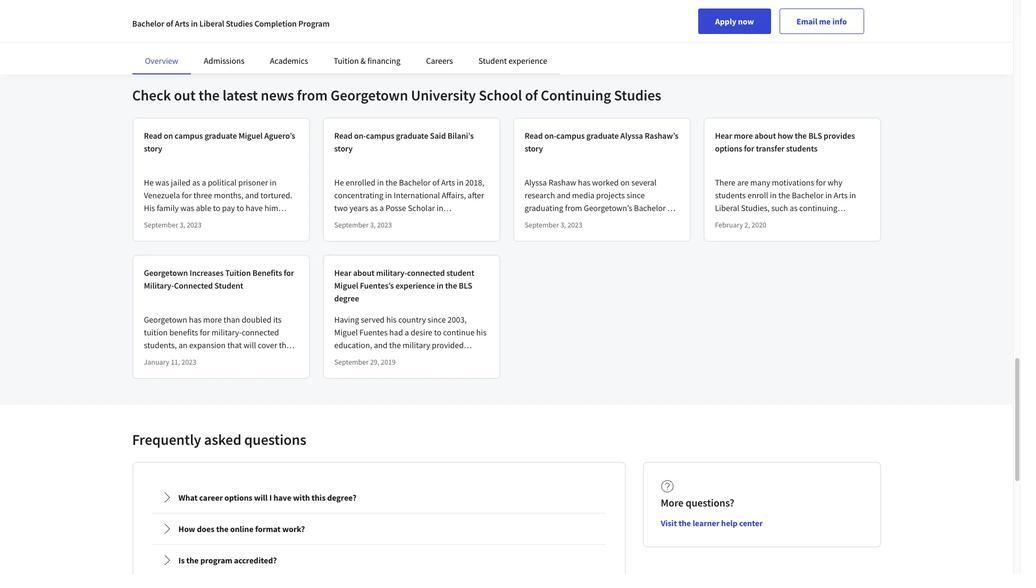 Task type: describe. For each thing, give the bounding box(es) containing it.
military
[[403, 340, 430, 351]]

venezuela
[[144, 190, 180, 201]]

was inside "alyssa rashaw has worked on several research and media projects since graduating from georgetown's bachelor of arts in liberal studies program in 2017. but perhaps none was more reflective of the time than  her internship with the legal services corporation in 2020."
[[576, 228, 590, 239]]

after
[[468, 190, 484, 201]]

bachelor of arts in liberal studies completion program
[[132, 18, 330, 29]]

to right desire
[[434, 327, 442, 338]]

concentrating
[[334, 190, 384, 201]]

he for he enrolled in the bachelor of arts in 2018, concentrating in international affairs, after two years as a posse scholar in pennsylvania
[[334, 177, 344, 188]]

september 3, 2023 for as
[[334, 220, 392, 230]]

careers
[[426, 55, 453, 66]]

overview link
[[145, 55, 178, 66]]

military- inside hear about military-connected student miguel fuentes's experience in the bls degree
[[376, 268, 407, 278]]

georgetown down tuition & financing link
[[331, 86, 408, 105]]

more inside hear more about how the bls provides options for transfer students
[[734, 130, 753, 141]]

about inside hear more about how the bls provides options for transfer students
[[755, 130, 776, 141]]

check
[[132, 86, 171, 105]]

a inside he enrolled in the bachelor of arts in 2018, concentrating in international affairs, after two years as a posse scholar in pennsylvania
[[380, 203, 384, 213]]

january 11, 2023
[[144, 358, 196, 367]]

research
[[525, 190, 555, 201]]

admissions
[[204, 55, 245, 66]]

to left pay on the top left of the page
[[213, 203, 221, 213]]

into
[[165, 254, 179, 265]]

an
[[179, 340, 188, 351]]

tuition & financing
[[334, 55, 401, 66]]

read for read on-campus graduate said bilani's story
[[334, 130, 353, 141]]

about inside hear about military-connected student miguel fuentes's experience in the bls degree
[[353, 268, 375, 278]]

2 tuition from the top
[[144, 366, 168, 376]]

bachelor up overview
[[132, 18, 164, 29]]

where
[[229, 241, 251, 252]]

a up three
[[202, 177, 206, 188]]

miguel inside having served his country since 2003, miguel fuentes had a desire to continue his education, and the military provided opportunities for him to get a degree.
[[334, 327, 358, 338]]

since inside having served his country since 2003, miguel fuentes had a desire to continue his education, and the military provided opportunities for him to get a degree.
[[428, 315, 446, 325]]

0 vertical spatial was
[[155, 177, 169, 188]]

back
[[790, 216, 807, 226]]

september for as
[[334, 220, 369, 230]]

the inside georgetown has more than doubled its tuition benefits for military-connected students, an expansion that will cover the annual cost of full-time undergraduate tuition for eligible students.
[[279, 340, 291, 351]]

on- for read on-campus graduate alyssa rashaw's story
[[545, 130, 557, 141]]

or
[[753, 216, 761, 226]]

two
[[334, 203, 348, 213]]

with inside "alyssa rashaw has worked on several research and media projects since graduating from georgetown's bachelor of arts in liberal studies program in 2017. but perhaps none was more reflective of the time than  her internship with the legal services corporation in 2020."
[[614, 241, 630, 252]]

1 horizontal spatial experience
[[509, 55, 548, 66]]

cover
[[258, 340, 277, 351]]

september for the
[[334, 358, 369, 367]]

financing
[[368, 55, 401, 66]]

to right pay on the top left of the page
[[237, 203, 244, 213]]

news
[[261, 86, 294, 105]]

2023 for annual
[[182, 358, 196, 367]]

graduate for said
[[396, 130, 429, 141]]

as inside "he was jailed as a political prisoner in venezuela for three months, and tortured. his family was able to pay to have him released, and he immigrated to the united states, a political refugee, alone in washington, d.c. that's where georgetown came into the picture."
[[192, 177, 200, 188]]

hear more about how the bls provides options for transfer students
[[715, 130, 856, 154]]

more inside "alyssa rashaw has worked on several research and media projects since graduating from georgetown's bachelor of arts in liberal studies program in 2017. but perhaps none was more reflective of the time than  her internship with the legal services corporation in 2020."
[[591, 228, 610, 239]]

projects
[[597, 190, 625, 201]]

arts inside there are many motivations for why students enroll in the bachelor in arts in liberal studies, such as continuing education or coming back from tours of duty
[[834, 190, 848, 201]]

georgetown inside "he was jailed as a political prisoner in venezuela for three months, and tortured. his family was able to pay to have him released, and he immigrated to the united states, a political refugee, alone in washington, d.c. that's where georgetown came into the picture."
[[253, 241, 296, 252]]

is
[[179, 556, 185, 566]]

of right school
[[525, 86, 538, 105]]

annual
[[144, 353, 169, 364]]

1 horizontal spatial political
[[208, 177, 237, 188]]

he was jailed as a political prisoner in venezuela for three months, and tortured. his family was able to pay to have him released, and he immigrated to the united states, a political refugee, alone in washington, d.c. that's where georgetown came into the picture.
[[144, 177, 296, 265]]

his
[[144, 203, 155, 213]]

desire
[[411, 327, 433, 338]]

from inside "alyssa rashaw has worked on several research and media projects since graduating from georgetown's bachelor of arts in liberal studies program in 2017. but perhaps none was more reflective of the time than  her internship with the legal services corporation in 2020."
[[565, 203, 582, 213]]

that's
[[206, 241, 227, 252]]

tuition inside georgetown increases tuition benefits for military-connected student
[[225, 268, 251, 278]]

have inside "he was jailed as a political prisoner in venezuela for three months, and tortured. his family was able to pay to have him released, and he immigrated to the united states, a political refugee, alone in washington, d.c. that's where georgetown came into the picture."
[[246, 203, 263, 213]]

email me info button
[[780, 9, 864, 34]]

legal
[[645, 241, 664, 252]]

served
[[361, 315, 385, 325]]

read for read on campus graduate miguel aguero's story
[[144, 130, 162, 141]]

students inside hear more about how the bls provides options for transfer students
[[787, 143, 818, 154]]

on inside "alyssa rashaw has worked on several research and media projects since graduating from georgetown's bachelor of arts in liberal studies program in 2017. but perhaps none was more reflective of the time than  her internship with the legal services corporation in 2020."
[[621, 177, 630, 188]]

options inside hear more about how the bls provides options for transfer students
[[715, 143, 743, 154]]

liberal inside "alyssa rashaw has worked on several research and media projects since graduating from georgetown's bachelor of arts in liberal studies program in 2017. but perhaps none was more reflective of the time than  her internship with the legal services corporation in 2020."
[[549, 216, 573, 226]]

visit the learner help center link
[[661, 517, 763, 530]]

student experience
[[479, 55, 548, 66]]

center
[[740, 518, 763, 529]]

students inside there are many motivations for why students enroll in the bachelor in arts in liberal studies, such as continuing education or coming back from tours of duty
[[715, 190, 746, 201]]

came
[[144, 254, 163, 265]]

have inside dropdown button
[[274, 493, 292, 503]]

are
[[738, 177, 749, 188]]

aguero's
[[264, 130, 295, 141]]

29,
[[370, 358, 380, 367]]

a right get
[[434, 353, 438, 364]]

school
[[479, 86, 522, 105]]

story for read on-campus graduate said bilani's story
[[334, 143, 353, 154]]

work?
[[282, 524, 305, 535]]

and down prisoner
[[245, 190, 259, 201]]

tours
[[828, 216, 846, 226]]

and inside having served his country since 2003, miguel fuentes had a desire to continue his education, and the military provided opportunities for him to get a degree.
[[374, 340, 388, 351]]

1 horizontal spatial was
[[180, 203, 194, 213]]

students.
[[209, 366, 242, 376]]

alyssa rashaw has worked on several research and media projects since graduating from georgetown's bachelor of arts in liberal studies program in 2017. but perhaps none was more reflective of the time than  her internship with the legal services corporation in 2020.
[[525, 177, 677, 265]]

connected
[[174, 281, 213, 291]]

on inside "read on campus graduate miguel aguero's story"
[[164, 130, 173, 141]]

2019
[[381, 358, 396, 367]]

story for read on campus graduate miguel aguero's story
[[144, 143, 162, 154]]

1 horizontal spatial tuition
[[334, 55, 359, 66]]

how
[[778, 130, 794, 141]]

studies,
[[742, 203, 770, 213]]

arts inside he enrolled in the bachelor of arts in 2018, concentrating in international affairs, after two years as a posse scholar in pennsylvania
[[441, 177, 455, 188]]

story for read on-campus graduate alyssa rashaw's story
[[525, 143, 543, 154]]

him inside having served his country since 2003, miguel fuentes had a desire to continue his education, and the military provided opportunities for him to get a degree.
[[396, 353, 410, 364]]

february
[[715, 220, 743, 230]]

the inside having served his country since 2003, miguel fuentes had a desire to continue his education, and the military provided opportunities for him to get a degree.
[[389, 340, 401, 351]]

program inside "alyssa rashaw has worked on several research and media projects since graduating from georgetown's bachelor of arts in liberal studies program in 2017. but perhaps none was more reflective of the time than  her internship with the legal services corporation in 2020."
[[603, 216, 634, 226]]

the inside dropdown button
[[216, 524, 229, 535]]

fuentes
[[360, 327, 388, 338]]

having
[[334, 315, 359, 325]]

this
[[312, 493, 326, 503]]

enrolled
[[346, 177, 376, 188]]

how does the online format work?
[[179, 524, 305, 535]]

1 tuition from the top
[[144, 327, 168, 338]]

for up expansion at the bottom left of page
[[200, 327, 210, 338]]

hear for hear about military-connected student miguel fuentes's experience in the bls degree
[[334, 268, 352, 278]]

prisoner
[[238, 177, 268, 188]]

motivations
[[772, 177, 815, 188]]

2003,
[[448, 315, 467, 325]]

0 vertical spatial studies
[[226, 18, 253, 29]]

has inside georgetown has more than doubled its tuition benefits for military-connected students, an expansion that will cover the annual cost of full-time undergraduate tuition for eligible students.
[[189, 315, 202, 325]]

to up 'alone'
[[247, 216, 254, 226]]

options inside what career options will i have with this degree? dropdown button
[[225, 493, 253, 503]]

many
[[751, 177, 771, 188]]

the left "united"
[[256, 216, 268, 226]]

he
[[193, 216, 202, 226]]

apply
[[716, 16, 737, 27]]

miguel inside hear about military-connected student miguel fuentes's experience in the bls degree
[[334, 281, 358, 291]]

1 horizontal spatial his
[[477, 327, 487, 338]]

a right had
[[405, 327, 409, 338]]

2023 for to
[[187, 220, 202, 230]]

the up the legal
[[655, 228, 667, 239]]

rashaw's
[[645, 130, 679, 141]]

student experience link
[[479, 55, 548, 66]]

how does the online format work? button
[[153, 515, 605, 544]]

education,
[[334, 340, 372, 351]]

picture.
[[194, 254, 222, 265]]

2017.
[[644, 216, 663, 226]]

0 horizontal spatial political
[[176, 228, 204, 239]]

degree.
[[440, 353, 467, 364]]

i
[[269, 493, 272, 503]]

to left get
[[412, 353, 419, 364]]

internship
[[576, 241, 613, 252]]

the down reflective
[[632, 241, 644, 252]]

alyssa inside the read on-campus graduate alyssa rashaw's story
[[621, 130, 643, 141]]

email
[[797, 16, 818, 27]]

is the program accredited? button
[[153, 546, 605, 575]]

overview
[[145, 55, 178, 66]]

pay
[[222, 203, 235, 213]]

bls inside hear more about how the bls provides options for transfer students
[[809, 130, 823, 141]]

2018,
[[466, 177, 485, 188]]



Task type: vqa. For each thing, say whether or not it's contained in the screenshot.


Task type: locate. For each thing, give the bounding box(es) containing it.
alyssa inside "alyssa rashaw has worked on several research and media projects since graduating from georgetown's bachelor of arts in liberal studies program in 2017. but perhaps none was more reflective of the time than  her internship with the legal services corporation in 2020."
[[525, 177, 547, 188]]

september
[[144, 220, 178, 230], [334, 220, 369, 230], [525, 220, 559, 230], [334, 358, 369, 367]]

0 horizontal spatial more
[[203, 315, 222, 325]]

bachelor inside he enrolled in the bachelor of arts in 2018, concentrating in international affairs, after two years as a posse scholar in pennsylvania
[[399, 177, 431, 188]]

student
[[447, 268, 475, 278]]

time inside georgetown has more than doubled its tuition benefits for military-connected students, an expansion that will cover the annual cost of full-time undergraduate tuition for eligible students.
[[209, 353, 226, 364]]

liberal inside there are many motivations for why students enroll in the bachelor in arts in liberal studies, such as continuing education or coming back from tours of duty
[[715, 203, 740, 213]]

2 vertical spatial miguel
[[334, 327, 358, 338]]

story inside the read on-campus graduate alyssa rashaw's story
[[525, 143, 543, 154]]

graduate for miguel
[[205, 130, 237, 141]]

since inside "alyssa rashaw has worked on several research and media projects since graduating from georgetown's bachelor of arts in liberal studies program in 2017. but perhaps none was more reflective of the time than  her internship with the legal services corporation in 2020."
[[627, 190, 645, 201]]

program inside dropdown button
[[200, 556, 232, 566]]

the inside he enrolled in the bachelor of arts in 2018, concentrating in international affairs, after two years as a posse scholar in pennsylvania
[[386, 177, 397, 188]]

1 read from the left
[[144, 130, 162, 141]]

1 horizontal spatial program
[[603, 216, 634, 226]]

will inside georgetown has more than doubled its tuition benefits for military-connected students, an expansion that will cover the annual cost of full-time undergraduate tuition for eligible students.
[[244, 340, 256, 351]]

2 3, from the left
[[370, 220, 376, 230]]

in inside hear about military-connected student miguel fuentes's experience in the bls degree
[[437, 281, 444, 291]]

1 he from the left
[[144, 177, 154, 188]]

2023 down 'posse'
[[377, 220, 392, 230]]

1 campus from the left
[[175, 130, 203, 141]]

the right does
[[216, 524, 229, 535]]

her
[[563, 241, 575, 252]]

students
[[787, 143, 818, 154], [715, 190, 746, 201]]

how
[[179, 524, 195, 535]]

february 2, 2020
[[715, 220, 767, 230]]

of down 2017.
[[646, 228, 653, 239]]

0 vertical spatial since
[[627, 190, 645, 201]]

graduate for alyssa
[[587, 130, 619, 141]]

2 vertical spatial more
[[203, 315, 222, 325]]

1 vertical spatial has
[[189, 315, 202, 325]]

graduate down latest
[[205, 130, 237, 141]]

the inside hear about military-connected student miguel fuentes's experience in the bls degree
[[445, 281, 457, 291]]

that
[[227, 340, 242, 351]]

0 vertical spatial liberal
[[200, 18, 224, 29]]

out
[[174, 86, 196, 105]]

states,
[[144, 228, 168, 239]]

for inside having served his country since 2003, miguel fuentes had a desire to continue his education, and the military provided opportunities for him to get a degree.
[[385, 353, 395, 364]]

military-
[[376, 268, 407, 278], [212, 327, 242, 338]]

1 horizontal spatial bls
[[809, 130, 823, 141]]

1 horizontal spatial september 3, 2023
[[334, 220, 392, 230]]

1 september 3, 2023 from the left
[[144, 220, 202, 230]]

1 horizontal spatial military-
[[376, 268, 407, 278]]

11,
[[171, 358, 180, 367]]

miguel down having
[[334, 327, 358, 338]]

hear inside hear more about how the bls provides options for transfer students
[[715, 130, 733, 141]]

on- inside the read on-campus graduate alyssa rashaw's story
[[545, 130, 557, 141]]

georgetown up benefits on the left bottom of the page
[[144, 315, 187, 325]]

family
[[157, 203, 179, 213]]

worked
[[592, 177, 619, 188]]

career
[[199, 493, 223, 503]]

collapsed list
[[150, 481, 608, 575]]

liberal up admissions link
[[200, 18, 224, 29]]

1 vertical spatial studies
[[614, 86, 662, 105]]

1 horizontal spatial student
[[479, 55, 507, 66]]

2023 for liberal
[[568, 220, 583, 230]]

services
[[525, 254, 554, 265]]

0 vertical spatial has
[[578, 177, 591, 188]]

of inside there are many motivations for why students enroll in the bachelor in arts in liberal studies, such as continuing education or coming back from tours of duty
[[848, 216, 855, 226]]

hear for hear more about how the bls provides options for transfer students
[[715, 130, 733, 141]]

0 vertical spatial program
[[603, 216, 634, 226]]

0 horizontal spatial campus
[[175, 130, 203, 141]]

1 vertical spatial experience
[[396, 281, 435, 291]]

options
[[715, 143, 743, 154], [225, 493, 253, 503]]

arts up overview link
[[175, 18, 189, 29]]

for left why
[[816, 177, 826, 188]]

for down jailed
[[182, 190, 192, 201]]

0 vertical spatial hear
[[715, 130, 733, 141]]

1 vertical spatial political
[[176, 228, 204, 239]]

1 vertical spatial liberal
[[715, 203, 740, 213]]

campus for in
[[366, 130, 395, 141]]

since down several
[[627, 190, 645, 201]]

story inside read on-campus graduate said bilani's story
[[334, 143, 353, 154]]

the right cover at the left
[[279, 340, 291, 351]]

of inside he enrolled in the bachelor of arts in 2018, concentrating in international affairs, after two years as a posse scholar in pennsylvania
[[433, 177, 440, 188]]

education
[[715, 216, 751, 226]]

0 horizontal spatial was
[[155, 177, 169, 188]]

arts up affairs,
[[441, 177, 455, 188]]

0 vertical spatial connected
[[407, 268, 445, 278]]

from inside there are many motivations for why students enroll in the bachelor in arts in liberal studies, such as continuing education or coming back from tours of duty
[[809, 216, 826, 226]]

more inside georgetown has more than doubled its tuition benefits for military-connected students, an expansion that will cover the annual cost of full-time undergraduate tuition for eligible students.
[[203, 315, 222, 325]]

was
[[155, 177, 169, 188], [180, 203, 194, 213], [576, 228, 590, 239]]

of up overview
[[166, 18, 173, 29]]

he up venezuela on the top left of page
[[144, 177, 154, 188]]

bachelor inside there are many motivations for why students enroll in the bachelor in arts in liberal studies, such as continuing education or coming back from tours of duty
[[792, 190, 824, 201]]

and down "rashaw" at right top
[[557, 190, 571, 201]]

military- up fuentes's
[[376, 268, 407, 278]]

0 vertical spatial with
[[614, 241, 630, 252]]

0 horizontal spatial about
[[353, 268, 375, 278]]

0 vertical spatial from
[[297, 86, 328, 105]]

story inside "read on campus graduate miguel aguero's story"
[[144, 143, 162, 154]]

3, for able
[[180, 220, 185, 230]]

will inside what career options will i have with this degree? dropdown button
[[254, 493, 268, 503]]

studies up rashaw's
[[614, 86, 662, 105]]

georgetown inside georgetown has more than doubled its tuition benefits for military-connected students, an expansion that will cover the annual cost of full-time undergraduate tuition for eligible students.
[[144, 315, 187, 325]]

1 vertical spatial connected
[[242, 327, 279, 338]]

3, left he
[[180, 220, 185, 230]]

0 vertical spatial tuition
[[334, 55, 359, 66]]

the down student
[[445, 281, 457, 291]]

2 horizontal spatial story
[[525, 143, 543, 154]]

accredited?
[[234, 556, 277, 566]]

liberal up education
[[715, 203, 740, 213]]

alyssa up research
[[525, 177, 547, 188]]

0 horizontal spatial since
[[428, 315, 446, 325]]

there are many motivations for why students enroll in the bachelor in arts in liberal studies, such as continuing education or coming back from tours of duty
[[715, 177, 857, 239]]

1 vertical spatial will
[[254, 493, 268, 503]]

have
[[246, 203, 263, 213], [274, 493, 292, 503]]

him
[[265, 203, 278, 213], [396, 353, 410, 364]]

september down 'education,'
[[334, 358, 369, 367]]

2 horizontal spatial as
[[790, 203, 798, 213]]

2 september 3, 2023 from the left
[[334, 220, 392, 230]]

of up but
[[668, 203, 675, 213]]

september for arts
[[525, 220, 559, 230]]

2020.
[[609, 254, 628, 265]]

check out the latest news from georgetown university school of continuing studies
[[132, 86, 662, 105]]

as up three
[[192, 177, 200, 188]]

0 vertical spatial experience
[[509, 55, 548, 66]]

more
[[734, 130, 753, 141], [591, 228, 610, 239], [203, 315, 222, 325]]

graduate left said
[[396, 130, 429, 141]]

alyssa left rashaw's
[[621, 130, 643, 141]]

the right into
[[181, 254, 193, 265]]

read inside read on-campus graduate said bilani's story
[[334, 130, 353, 141]]

from down the continuing
[[809, 216, 826, 226]]

september down 'years'
[[334, 220, 369, 230]]

3 campus from the left
[[557, 130, 585, 141]]

with left this
[[293, 493, 310, 503]]

0 horizontal spatial connected
[[242, 327, 279, 338]]

will left i
[[254, 493, 268, 503]]

story up research
[[525, 143, 543, 154]]

1 horizontal spatial options
[[715, 143, 743, 154]]

have down tortured.
[[246, 203, 263, 213]]

0 vertical spatial on
[[164, 130, 173, 141]]

military- down than
[[212, 327, 242, 338]]

1 vertical spatial with
[[293, 493, 310, 503]]

the inside dropdown button
[[186, 556, 199, 566]]

3 graduate from the left
[[587, 130, 619, 141]]

arts inside "alyssa rashaw has worked on several research and media projects since graduating from georgetown's bachelor of arts in liberal studies program in 2017. but perhaps none was more reflective of the time than  her internship with the legal services corporation in 2020."
[[525, 216, 539, 226]]

2 horizontal spatial liberal
[[715, 203, 740, 213]]

1 vertical spatial tuition
[[144, 366, 168, 376]]

as
[[192, 177, 200, 188], [370, 203, 378, 213], [790, 203, 798, 213]]

him down tortured.
[[265, 203, 278, 213]]

september for was
[[144, 220, 178, 230]]

1 vertical spatial hear
[[334, 268, 352, 278]]

united
[[269, 216, 293, 226]]

september 3, 2023 for was
[[144, 220, 202, 230]]

studies left completion
[[226, 18, 253, 29]]

and left he
[[178, 216, 192, 226]]

1 story from the left
[[144, 143, 162, 154]]

1 horizontal spatial liberal
[[549, 216, 573, 226]]

full-
[[195, 353, 209, 364]]

3 read from the left
[[525, 130, 543, 141]]

september 3, 2023 down graduating
[[525, 220, 583, 230]]

2023 up her
[[568, 220, 583, 230]]

is the program accredited?
[[179, 556, 277, 566]]

military- inside georgetown has more than doubled its tuition benefits for military-connected students, an expansion that will cover the annual cost of full-time undergraduate tuition for eligible students.
[[212, 327, 242, 338]]

0 horizontal spatial on-
[[354, 130, 366, 141]]

1 horizontal spatial hear
[[715, 130, 733, 141]]

about up fuentes's
[[353, 268, 375, 278]]

2 horizontal spatial graduate
[[587, 130, 619, 141]]

tuition & financing link
[[334, 55, 401, 66]]

of inside georgetown has more than doubled its tuition benefits for military-connected students, an expansion that will cover the annual cost of full-time undergraduate tuition for eligible students.
[[187, 353, 194, 364]]

1 horizontal spatial from
[[565, 203, 582, 213]]

doubled
[[242, 315, 272, 325]]

0 horizontal spatial have
[[246, 203, 263, 213]]

asked
[[204, 431, 242, 450]]

hear inside hear about military-connected student miguel fuentes's experience in the bls degree
[[334, 268, 352, 278]]

hear about military-connected student miguel fuentes's experience in the bls degree
[[334, 268, 475, 304]]

as right 'years'
[[370, 203, 378, 213]]

for inside hear more about how the bls provides options for transfer students
[[744, 143, 755, 154]]

2 story from the left
[[334, 143, 353, 154]]

arts up perhaps
[[525, 216, 539, 226]]

options right career
[[225, 493, 253, 503]]

tuition down where
[[225, 268, 251, 278]]

for inside there are many motivations for why students enroll in the bachelor in arts in liberal studies, such as continuing education or coming back from tours of duty
[[816, 177, 826, 188]]

of right tours
[[848, 216, 855, 226]]

student inside georgetown increases tuition benefits for military-connected student
[[215, 281, 243, 291]]

provides
[[824, 130, 856, 141]]

1 horizontal spatial alyssa
[[621, 130, 643, 141]]

1 vertical spatial alyssa
[[525, 177, 547, 188]]

opportunities
[[334, 353, 383, 364]]

pennsylvania
[[334, 216, 381, 226]]

january
[[144, 358, 169, 367]]

0 horizontal spatial alyssa
[[525, 177, 547, 188]]

duty
[[715, 228, 732, 239]]

the right out at the left of page
[[199, 86, 220, 105]]

0 horizontal spatial he
[[144, 177, 154, 188]]

campus for jailed
[[175, 130, 203, 141]]

experience up school
[[509, 55, 548, 66]]

bls inside hear about military-connected student miguel fuentes's experience in the bls degree
[[459, 281, 473, 291]]

what
[[179, 493, 198, 503]]

careers link
[[426, 55, 453, 66]]

1 vertical spatial military-
[[212, 327, 242, 338]]

september 3, 2023 down family
[[144, 220, 202, 230]]

experience inside hear about military-connected student miguel fuentes's experience in the bls degree
[[396, 281, 435, 291]]

1 graduate from the left
[[205, 130, 237, 141]]

on- up the 'enrolled'
[[354, 130, 366, 141]]

in
[[191, 18, 198, 29], [270, 177, 277, 188], [377, 177, 384, 188], [457, 177, 464, 188], [385, 190, 392, 201], [770, 190, 777, 201], [826, 190, 833, 201], [850, 190, 857, 201], [437, 203, 444, 213], [541, 216, 547, 226], [636, 216, 642, 226], [258, 228, 265, 239], [601, 254, 608, 265], [437, 281, 444, 291]]

graduate inside "read on campus graduate miguel aguero's story"
[[205, 130, 237, 141]]

benefits
[[253, 268, 282, 278]]

international
[[394, 190, 440, 201]]

&
[[361, 55, 366, 66]]

graduate inside the read on-campus graduate alyssa rashaw's story
[[587, 130, 619, 141]]

tuition left &
[[334, 55, 359, 66]]

1 horizontal spatial students
[[787, 143, 818, 154]]

students down how
[[787, 143, 818, 154]]

enroll
[[748, 190, 769, 201]]

hear
[[715, 130, 733, 141], [334, 268, 352, 278]]

read on-campus graduate alyssa rashaw's story
[[525, 130, 679, 154]]

students,
[[144, 340, 177, 351]]

what career options will i have with this degree? button
[[153, 483, 605, 513]]

has up media
[[578, 177, 591, 188]]

0 horizontal spatial with
[[293, 493, 310, 503]]

0 horizontal spatial read
[[144, 130, 162, 141]]

graduate inside read on-campus graduate said bilani's story
[[396, 130, 429, 141]]

connected left student
[[407, 268, 445, 278]]

read inside "read on campus graduate miguel aguero's story"
[[144, 130, 162, 141]]

campus inside read on-campus graduate said bilani's story
[[366, 130, 395, 141]]

time inside "alyssa rashaw has worked on several research and media projects since graduating from georgetown's bachelor of arts in liberal studies program in 2017. but perhaps none was more reflective of the time than  her internship with the legal services corporation in 2020."
[[525, 241, 541, 252]]

and down fuentes
[[374, 340, 388, 351]]

0 vertical spatial tuition
[[144, 327, 168, 338]]

0 horizontal spatial has
[[189, 315, 202, 325]]

with inside dropdown button
[[293, 493, 310, 503]]

3, up her
[[561, 220, 566, 230]]

has inside "alyssa rashaw has worked on several research and media projects since graduating from georgetown's bachelor of arts in liberal studies program in 2017. but perhaps none was more reflective of the time than  her internship with the legal services corporation in 2020."
[[578, 177, 591, 188]]

he inside "he was jailed as a political prisoner in venezuela for three months, and tortured. his family was able to pay to have him released, and he immigrated to the united states, a political refugee, alone in washington, d.c. that's where georgetown came into the picture."
[[144, 177, 154, 188]]

campus inside the read on-campus graduate alyssa rashaw's story
[[557, 130, 585, 141]]

as inside he enrolled in the bachelor of arts in 2018, concentrating in international affairs, after two years as a posse scholar in pennsylvania
[[370, 203, 378, 213]]

experience
[[509, 55, 548, 66], [396, 281, 435, 291]]

graduate up worked
[[587, 130, 619, 141]]

campus for has
[[557, 130, 585, 141]]

he inside he enrolled in the bachelor of arts in 2018, concentrating in international affairs, after two years as a posse scholar in pennsylvania
[[334, 177, 344, 188]]

coming
[[762, 216, 789, 226]]

georgetown inside georgetown increases tuition benefits for military-connected student
[[144, 268, 188, 278]]

visit
[[661, 518, 677, 529]]

read on campus graduate miguel aguero's story
[[144, 130, 295, 154]]

3 september 3, 2023 from the left
[[525, 220, 583, 230]]

on- down continuing
[[545, 130, 557, 141]]

campus down check out the latest news from georgetown university school of continuing studies
[[366, 130, 395, 141]]

0 horizontal spatial september 3, 2023
[[144, 220, 202, 230]]

him inside "he was jailed as a political prisoner in venezuela for three months, and tortured. his family was able to pay to have him released, and he immigrated to the united states, a political refugee, alone in washington, d.c. that's where georgetown came into the picture."
[[265, 203, 278, 213]]

the inside hear more about how the bls provides options for transfer students
[[795, 130, 807, 141]]

of left full-
[[187, 353, 194, 364]]

info
[[833, 16, 847, 27]]

on-
[[354, 130, 366, 141], [545, 130, 557, 141]]

2 horizontal spatial september 3, 2023
[[525, 220, 583, 230]]

0 horizontal spatial experience
[[396, 281, 435, 291]]

on- for read on-campus graduate said bilani's story
[[354, 130, 366, 141]]

1 vertical spatial on
[[621, 177, 630, 188]]

1 vertical spatial him
[[396, 353, 410, 364]]

for inside "he was jailed as a political prisoner in venezuela for three months, and tortured. his family was able to pay to have him released, and he immigrated to the united states, a political refugee, alone in washington, d.c. that's where georgetown came into the picture."
[[182, 190, 192, 201]]

2 horizontal spatial was
[[576, 228, 590, 239]]

jailed
[[171, 177, 191, 188]]

0 horizontal spatial liberal
[[200, 18, 224, 29]]

2 vertical spatial was
[[576, 228, 590, 239]]

from
[[297, 86, 328, 105], [565, 203, 582, 213], [809, 216, 826, 226]]

for inside georgetown increases tuition benefits for military-connected student
[[284, 268, 294, 278]]

latest
[[223, 86, 258, 105]]

on- inside read on-campus graduate said bilani's story
[[354, 130, 366, 141]]

a left 'posse'
[[380, 203, 384, 213]]

3 story from the left
[[525, 143, 543, 154]]

0 horizontal spatial him
[[265, 203, 278, 213]]

read for read on-campus graduate alyssa rashaw's story
[[525, 130, 543, 141]]

more left how
[[734, 130, 753, 141]]

georgetown up military-
[[144, 268, 188, 278]]

help
[[722, 518, 738, 529]]

connected inside georgetown has more than doubled its tuition benefits for military-connected students, an expansion that will cover the annual cost of full-time undergraduate tuition for eligible students.
[[242, 327, 279, 338]]

there
[[715, 177, 736, 188]]

questions
[[244, 431, 307, 450]]

tuition
[[144, 327, 168, 338], [144, 366, 168, 376]]

miguel left aguero's
[[239, 130, 263, 141]]

1 horizontal spatial studies
[[575, 216, 602, 226]]

1 horizontal spatial read
[[334, 130, 353, 141]]

political up d.c.
[[176, 228, 204, 239]]

email me info
[[797, 16, 847, 27]]

experience up country
[[396, 281, 435, 291]]

story up venezuela on the top left of page
[[144, 143, 162, 154]]

bachelor up 2017.
[[634, 203, 666, 213]]

1 vertical spatial tuition
[[225, 268, 251, 278]]

1 vertical spatial options
[[225, 493, 253, 503]]

1 3, from the left
[[180, 220, 185, 230]]

has up benefits on the left bottom of the page
[[189, 315, 202, 325]]

1 horizontal spatial with
[[614, 241, 630, 252]]

2 horizontal spatial read
[[525, 130, 543, 141]]

0 horizontal spatial his
[[387, 315, 397, 325]]

admissions link
[[204, 55, 245, 66]]

0 horizontal spatial as
[[192, 177, 200, 188]]

from down media
[[565, 203, 582, 213]]

2 read from the left
[[334, 130, 353, 141]]

september 3, 2023 down 'years'
[[334, 220, 392, 230]]

campus down continuing
[[557, 130, 585, 141]]

completion
[[255, 18, 297, 29]]

0 vertical spatial miguel
[[239, 130, 263, 141]]

washington,
[[144, 241, 188, 252]]

bachelor inside "alyssa rashaw has worked on several research and media projects since graduating from georgetown's bachelor of arts in liberal studies program in 2017. but perhaps none was more reflective of the time than  her internship with the legal services corporation in 2020."
[[634, 203, 666, 213]]

a up washington,
[[170, 228, 174, 239]]

the up 'posse'
[[386, 177, 397, 188]]

for down cost
[[169, 366, 179, 376]]

2 on- from the left
[[545, 130, 557, 141]]

rashaw
[[549, 177, 577, 188]]

bls left the provides
[[809, 130, 823, 141]]

miguel inside "read on campus graduate miguel aguero's story"
[[239, 130, 263, 141]]

bachelor up the international
[[399, 177, 431, 188]]

1 on- from the left
[[354, 130, 366, 141]]

time up the students.
[[209, 353, 226, 364]]

2 campus from the left
[[366, 130, 395, 141]]

his
[[387, 315, 397, 325], [477, 327, 487, 338]]

georgetown down "united"
[[253, 241, 296, 252]]

the right visit
[[679, 518, 691, 529]]

0 horizontal spatial tuition
[[225, 268, 251, 278]]

his right 'continue'
[[477, 327, 487, 338]]

more left than
[[203, 315, 222, 325]]

1 horizontal spatial campus
[[366, 130, 395, 141]]

1 vertical spatial bls
[[459, 281, 473, 291]]

0 vertical spatial his
[[387, 315, 397, 325]]

continuing
[[800, 203, 838, 213]]

3, for in
[[561, 220, 566, 230]]

3 3, from the left
[[561, 220, 566, 230]]

0 vertical spatial will
[[244, 340, 256, 351]]

1 vertical spatial his
[[477, 327, 487, 338]]

he for he was jailed as a political prisoner in venezuela for three months, and tortured. his family was able to pay to have him released, and he immigrated to the united states, a political refugee, alone in washington, d.c. that's where georgetown came into the picture.
[[144, 177, 154, 188]]

september 3, 2023 for arts
[[525, 220, 583, 230]]

1 horizontal spatial about
[[755, 130, 776, 141]]

as inside there are many motivations for why students enroll in the bachelor in arts in liberal studies, such as continuing education or coming back from tours of duty
[[790, 203, 798, 213]]

get
[[421, 353, 432, 364]]

he left the 'enrolled'
[[334, 177, 344, 188]]

2 vertical spatial studies
[[575, 216, 602, 226]]

0 horizontal spatial students
[[715, 190, 746, 201]]

of
[[166, 18, 173, 29], [525, 86, 538, 105], [433, 177, 440, 188], [668, 203, 675, 213], [848, 216, 855, 226], [646, 228, 653, 239], [187, 353, 194, 364]]

0 horizontal spatial graduate
[[205, 130, 237, 141]]

2 graduate from the left
[[396, 130, 429, 141]]

tuition
[[334, 55, 359, 66], [225, 268, 251, 278]]

2,
[[745, 220, 751, 230]]

connected inside hear about military-connected student miguel fuentes's experience in the bls degree
[[407, 268, 445, 278]]

options up 'there' at right
[[715, 143, 743, 154]]

questions?
[[686, 497, 735, 510]]

september down graduating
[[525, 220, 559, 230]]

2 vertical spatial liberal
[[549, 216, 573, 226]]

0 vertical spatial military-
[[376, 268, 407, 278]]

1 horizontal spatial story
[[334, 143, 353, 154]]

provided
[[432, 340, 464, 351]]

frequently asked questions
[[132, 431, 307, 450]]

1 vertical spatial program
[[200, 556, 232, 566]]

with up 2020.
[[614, 241, 630, 252]]

apply now
[[716, 16, 754, 27]]

continue
[[443, 327, 475, 338]]

the inside there are many motivations for why students enroll in the bachelor in arts in liberal studies, such as continuing education or coming back from tours of duty
[[779, 190, 791, 201]]

0 horizontal spatial bls
[[459, 281, 473, 291]]

political up months,
[[208, 177, 237, 188]]

campus inside "read on campus graduate miguel aguero's story"
[[175, 130, 203, 141]]

affairs,
[[442, 190, 466, 201]]

students down 'there' at right
[[715, 190, 746, 201]]

having served his country since 2003, miguel fuentes had a desire to continue his education, and the military provided opportunities for him to get a degree.
[[334, 315, 487, 364]]

3, for a
[[370, 220, 376, 230]]

0 vertical spatial more
[[734, 130, 753, 141]]

studies inside "alyssa rashaw has worked on several research and media projects since graduating from georgetown's bachelor of arts in liberal studies program in 2017. but perhaps none was more reflective of the time than  her internship with the legal services corporation in 2020."
[[575, 216, 602, 226]]

me
[[820, 16, 831, 27]]

1 horizontal spatial has
[[578, 177, 591, 188]]

tuition down annual on the left bottom of page
[[144, 366, 168, 376]]

and inside "alyssa rashaw has worked on several research and media projects since graduating from georgetown's bachelor of arts in liberal studies program in 2017. but perhaps none was more reflective of the time than  her internship with the legal services corporation in 2020."
[[557, 190, 571, 201]]

2023 for posse
[[377, 220, 392, 230]]

read inside the read on-campus graduate alyssa rashaw's story
[[525, 130, 543, 141]]

1 horizontal spatial 3,
[[370, 220, 376, 230]]

a
[[202, 177, 206, 188], [380, 203, 384, 213], [170, 228, 174, 239], [405, 327, 409, 338], [434, 353, 438, 364]]

1 horizontal spatial on
[[621, 177, 630, 188]]

1 horizontal spatial have
[[274, 493, 292, 503]]

connected down the doubled
[[242, 327, 279, 338]]

0 horizontal spatial time
[[209, 353, 226, 364]]

the right how
[[795, 130, 807, 141]]

more questions?
[[661, 497, 735, 510]]

2 he from the left
[[334, 177, 344, 188]]

perhaps
[[525, 228, 554, 239]]

0 vertical spatial options
[[715, 143, 743, 154]]

university
[[411, 86, 476, 105]]

1 vertical spatial from
[[565, 203, 582, 213]]



